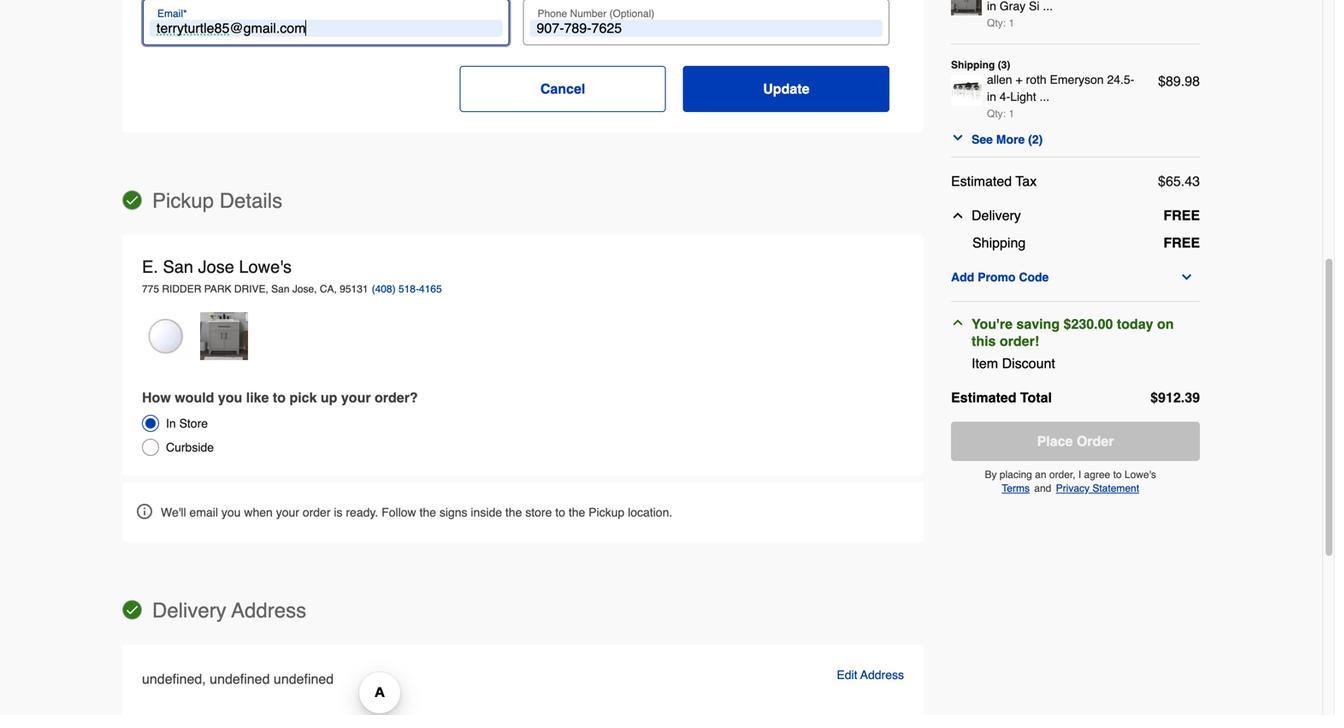 Task type: vqa. For each thing, say whether or not it's contained in the screenshot.
in
yes



Task type: locate. For each thing, give the bounding box(es) containing it.
san up the ridder
[[163, 257, 193, 277]]

0 vertical spatial .
[[1182, 73, 1185, 89]]

address up undefined, undefined undefined
[[232, 599, 306, 623]]

.
[[1182, 73, 1185, 89], [1182, 173, 1185, 189], [1182, 390, 1185, 406]]

1 vertical spatial pickup
[[589, 506, 625, 519]]

0 vertical spatial you
[[218, 390, 242, 406]]

2 . from the top
[[1182, 173, 1185, 189]]

update button
[[684, 66, 890, 112]]

1 vertical spatial .
[[1182, 173, 1185, 189]]

1 horizontal spatial san
[[271, 283, 290, 295]]

2 checkmark image from the top
[[125, 603, 140, 618]]

undefined
[[210, 671, 270, 687], [274, 671, 334, 687]]

is
[[334, 506, 343, 519]]

placing
[[1000, 469, 1033, 481]]

edit address link
[[837, 665, 905, 686]]

0 horizontal spatial san
[[163, 257, 193, 277]]

2 horizontal spatial to
[[1114, 469, 1122, 481]]

in store
[[166, 417, 208, 430]]

1 up (3) in the right of the page
[[1009, 17, 1015, 29]]

the left store
[[506, 506, 522, 519]]

0 horizontal spatial undefined
[[210, 671, 270, 687]]

i
[[1079, 469, 1082, 481]]

1 down 4-
[[1009, 108, 1015, 120]]

1 vertical spatial san
[[271, 283, 290, 295]]

0 horizontal spatial chevron down image
[[952, 131, 965, 145]]

0 vertical spatial 1
[[1009, 17, 1015, 29]]

lowe's
[[239, 257, 292, 277], [1125, 469, 1157, 481]]

1 horizontal spatial pickup
[[589, 506, 625, 519]]

2 free from the top
[[1164, 235, 1201, 251]]

65
[[1166, 173, 1182, 189]]

1 vertical spatial shipping
[[973, 235, 1026, 251]]

pickup details
[[152, 189, 282, 212]]

1 vertical spatial lowe's
[[1125, 469, 1157, 481]]

0 vertical spatial lowe's
[[239, 257, 292, 277]]

(408) 518-4165 link
[[372, 283, 442, 295]]

0 horizontal spatial address
[[232, 599, 306, 623]]

edit
[[837, 668, 858, 682]]

san
[[163, 257, 193, 277], [271, 283, 290, 295]]

shipping up add promo code
[[973, 235, 1026, 251]]

0 vertical spatial estimated
[[952, 173, 1013, 189]]

1 vertical spatial your
[[276, 506, 299, 519]]

e.
[[142, 257, 158, 277]]

you inside e. san jose lowe's region
[[218, 390, 242, 406]]

jose
[[198, 257, 234, 277]]

allen + roth emeryson 24.5- in 4-light ...
[[988, 73, 1135, 104]]

1 vertical spatial $
[[1159, 173, 1166, 189]]

you right email
[[222, 506, 241, 519]]

1 vertical spatial qty: 1
[[988, 108, 1015, 120]]

san inside '775 ridder park drive, san jose, ca, 95131 (408) 518-4165'
[[271, 283, 290, 295]]

curbside
[[166, 441, 214, 454]]

1 vertical spatial address
[[861, 668, 905, 682]]

the
[[420, 506, 436, 519], [506, 506, 522, 519], [569, 506, 586, 519]]

2 vertical spatial to
[[556, 506, 566, 519]]

we'll
[[161, 506, 186, 519]]

item image
[[952, 0, 982, 15]]

undefined,
[[142, 671, 206, 687]]

1 vertical spatial qty:
[[988, 108, 1006, 120]]

item
[[972, 356, 999, 371]]

1 vertical spatial to
[[1114, 469, 1122, 481]]

1 vertical spatial 1
[[1009, 108, 1015, 120]]

we'll email you when your order is ready. follow the signs inside the store to the pickup location.
[[161, 506, 673, 519]]

follow
[[382, 506, 416, 519]]

1 horizontal spatial your
[[341, 390, 371, 406]]

undefined, undefined undefined region
[[122, 645, 924, 715]]

1
[[1009, 17, 1015, 29], [1009, 108, 1015, 120]]

qty: down in on the top of page
[[988, 108, 1006, 120]]

0 vertical spatial your
[[341, 390, 371, 406]]

place order
[[1038, 433, 1115, 449]]

to
[[273, 390, 286, 406], [1114, 469, 1122, 481], [556, 506, 566, 519]]

delivery down estimated tax
[[972, 208, 1022, 223]]

1 horizontal spatial address
[[861, 668, 905, 682]]

0 vertical spatial delivery
[[972, 208, 1022, 223]]

privacy statement link
[[1057, 483, 1140, 495]]

2 qty: from the top
[[988, 108, 1006, 120]]

$ left 98
[[1159, 73, 1166, 89]]

1 checkmark image from the top
[[125, 192, 140, 208]]

ridder
[[162, 283, 201, 295]]

1 vertical spatial delivery
[[152, 599, 227, 623]]

0 vertical spatial free
[[1164, 208, 1201, 223]]

lowe's up statement
[[1125, 469, 1157, 481]]

add promo code link
[[952, 267, 1201, 288]]

2 vertical spatial .
[[1182, 390, 1185, 406]]

$ left 43
[[1159, 173, 1166, 189]]

your left order
[[276, 506, 299, 519]]

0 vertical spatial shipping
[[952, 59, 996, 71]]

estimated down item
[[952, 390, 1017, 406]]

1 horizontal spatial delivery
[[972, 208, 1022, 223]]

chevron up image
[[952, 209, 965, 223]]

1 1 from the top
[[1009, 17, 1015, 29]]

chevron down image
[[952, 131, 965, 145], [1181, 270, 1194, 284]]

1 horizontal spatial the
[[506, 506, 522, 519]]

number
[[570, 8, 607, 20]]

the left 'signs'
[[420, 506, 436, 519]]

0 horizontal spatial your
[[276, 506, 299, 519]]

delivery up undefined, at the left of the page
[[152, 599, 227, 623]]

email*
[[157, 8, 187, 20]]

2 1 from the top
[[1009, 108, 1015, 120]]

3 . from the top
[[1182, 390, 1185, 406]]

the right store
[[569, 506, 586, 519]]

0 horizontal spatial the
[[420, 506, 436, 519]]

1 for item icon
[[1009, 17, 1015, 29]]

estimated
[[952, 173, 1013, 189], [952, 390, 1017, 406]]

you
[[218, 390, 242, 406], [222, 506, 241, 519]]

delivery for delivery address
[[152, 599, 227, 623]]

0 vertical spatial san
[[163, 257, 193, 277]]

$ left the 39
[[1151, 390, 1159, 406]]

$ 912 . 39
[[1151, 390, 1201, 406]]

0 horizontal spatial delivery
[[152, 599, 227, 623]]

place
[[1038, 433, 1074, 449]]

2 estimated from the top
[[952, 390, 1017, 406]]

1 horizontal spatial chevron down image
[[1181, 270, 1194, 284]]

to inside e. san jose lowe's region
[[273, 390, 286, 406]]

0 vertical spatial to
[[273, 390, 286, 406]]

1 qty: 1 from the top
[[988, 17, 1015, 29]]

saving
[[1017, 316, 1060, 332]]

qty: 1 for item image
[[988, 108, 1015, 120]]

2 vertical spatial $
[[1151, 390, 1159, 406]]

ready.
[[346, 506, 379, 519]]

0 horizontal spatial to
[[273, 390, 286, 406]]

Phone Number (Optional) telephone field
[[530, 20, 883, 37]]

1 estimated from the top
[[952, 173, 1013, 189]]

1 vertical spatial estimated
[[952, 390, 1017, 406]]

checkmark image
[[125, 192, 140, 208], [125, 603, 140, 618]]

see
[[972, 133, 994, 146]]

to right like
[[273, 390, 286, 406]]

0 vertical spatial qty: 1
[[988, 17, 1015, 29]]

95131
[[340, 283, 368, 295]]

shipping (3)
[[952, 59, 1011, 71]]

address inside the undefined, undefined undefined region
[[861, 668, 905, 682]]

allen + roth 27.5-in w x 30-in h round white wash framed wall mirror image
[[142, 312, 190, 360]]

qty: up (3) in the right of the page
[[988, 17, 1006, 29]]

1 for item image
[[1009, 108, 1015, 120]]

drive,
[[234, 283, 269, 295]]

how would you like to pick up your order?
[[142, 390, 418, 406]]

2 qty: 1 from the top
[[988, 108, 1015, 120]]

qty: 1 down 4-
[[988, 108, 1015, 120]]

. for 89
[[1182, 73, 1185, 89]]

checkmark image for delivery address
[[125, 603, 140, 618]]

details
[[220, 189, 282, 212]]

(2)
[[1029, 133, 1043, 146]]

in
[[988, 90, 997, 104]]

1 qty: from the top
[[988, 17, 1006, 29]]

shipping for shipping (3)
[[952, 59, 996, 71]]

qty:
[[988, 17, 1006, 29], [988, 108, 1006, 120]]

1 vertical spatial free
[[1164, 235, 1201, 251]]

1 horizontal spatial lowe's
[[1125, 469, 1157, 481]]

pickup left location. on the bottom of page
[[589, 506, 625, 519]]

address for edit address
[[861, 668, 905, 682]]

to inside by placing an order, i agree to lowe's terms and privacy statement
[[1114, 469, 1122, 481]]

address right edit
[[861, 668, 905, 682]]

0 vertical spatial address
[[232, 599, 306, 623]]

item discount
[[972, 356, 1056, 371]]

2 horizontal spatial the
[[569, 506, 586, 519]]

1 the from the left
[[420, 506, 436, 519]]

1 vertical spatial you
[[222, 506, 241, 519]]

you left like
[[218, 390, 242, 406]]

estimated down see
[[952, 173, 1013, 189]]

by
[[985, 469, 997, 481]]

1 . from the top
[[1182, 73, 1185, 89]]

1 vertical spatial checkmark image
[[125, 603, 140, 618]]

qty: 1 up (3) in the right of the page
[[988, 17, 1015, 29]]

. for 912
[[1182, 390, 1185, 406]]

jose,
[[293, 283, 317, 295]]

order!
[[1000, 333, 1040, 349]]

$ for 912
[[1151, 390, 1159, 406]]

cancel
[[541, 81, 586, 97]]

0 horizontal spatial lowe's
[[239, 257, 292, 277]]

0 vertical spatial $
[[1159, 73, 1166, 89]]

0 vertical spatial qty:
[[988, 17, 1006, 29]]

to up statement
[[1114, 469, 1122, 481]]

pickup left "details"
[[152, 189, 214, 212]]

terms
[[1002, 483, 1030, 495]]

24.5-
[[1108, 73, 1135, 86]]

0 horizontal spatial pickup
[[152, 189, 214, 212]]

e. san jose lowe's
[[142, 257, 292, 277]]

estimated total
[[952, 390, 1053, 406]]

qty: 1
[[988, 17, 1015, 29], [988, 108, 1015, 120]]

0 vertical spatial checkmark image
[[125, 192, 140, 208]]

1 horizontal spatial undefined
[[274, 671, 334, 687]]

san left jose,
[[271, 283, 290, 295]]

info image
[[137, 504, 152, 519]]

to right store
[[556, 506, 566, 519]]

shipping up item image
[[952, 59, 996, 71]]

update
[[764, 81, 810, 97]]

1 vertical spatial chevron down image
[[1181, 270, 1194, 284]]

tax
[[1016, 173, 1037, 189]]

you're saving  $230.00  today on this order! link
[[952, 316, 1194, 350]]

delivery
[[972, 208, 1022, 223], [152, 599, 227, 623]]

775
[[142, 283, 159, 295]]

when
[[244, 506, 273, 519]]

an
[[1036, 469, 1047, 481]]

shipping
[[952, 59, 996, 71], [973, 235, 1026, 251]]

your right up
[[341, 390, 371, 406]]

more
[[997, 133, 1025, 146]]

lowe's up 'drive,'
[[239, 257, 292, 277]]



Task type: describe. For each thing, give the bounding box(es) containing it.
qty: for item icon
[[988, 17, 1006, 29]]

email
[[190, 506, 218, 519]]

(3)
[[998, 59, 1011, 71]]

see more (2)
[[972, 133, 1043, 146]]

signs
[[440, 506, 468, 519]]

phone
[[538, 8, 568, 20]]

98
[[1185, 73, 1201, 89]]

2 the from the left
[[506, 506, 522, 519]]

3 the from the left
[[569, 506, 586, 519]]

chevron up image
[[952, 316, 965, 329]]

on
[[1158, 316, 1175, 332]]

you for email
[[222, 506, 241, 519]]

today
[[1118, 316, 1154, 332]]

by placing an order, i agree to lowe's terms and privacy statement
[[985, 469, 1157, 495]]

$ for 89
[[1159, 73, 1166, 89]]

in
[[166, 417, 176, 430]]

4165
[[419, 283, 442, 295]]

$230.00
[[1064, 316, 1114, 332]]

$ 65 . 43
[[1159, 173, 1201, 189]]

up
[[321, 390, 338, 406]]

like
[[246, 390, 269, 406]]

estimated tax
[[952, 173, 1037, 189]]

(408)
[[372, 283, 396, 295]]

lowe's inside region
[[239, 257, 292, 277]]

order?
[[375, 390, 418, 406]]

estimated for estimated tax
[[952, 173, 1013, 189]]

89
[[1166, 73, 1182, 89]]

43
[[1185, 173, 1201, 189]]

light
[[1011, 90, 1037, 104]]

allen
[[988, 73, 1013, 86]]

shipping for shipping
[[973, 235, 1026, 251]]

order,
[[1050, 469, 1076, 481]]

inside
[[471, 506, 502, 519]]

discount
[[1003, 356, 1056, 371]]

privacy
[[1057, 483, 1090, 495]]

518-
[[399, 283, 419, 295]]

this
[[972, 333, 997, 349]]

undefined, undefined undefined
[[142, 671, 334, 687]]

and
[[1035, 483, 1052, 495]]

ca,
[[320, 283, 337, 295]]

store
[[526, 506, 552, 519]]

39
[[1185, 390, 1201, 406]]

1 horizontal spatial to
[[556, 506, 566, 519]]

you for would
[[218, 390, 242, 406]]

statement
[[1093, 483, 1140, 495]]

delivery address
[[152, 599, 306, 623]]

2 undefined from the left
[[274, 671, 334, 687]]

cancel button
[[460, 66, 666, 112]]

pick
[[290, 390, 317, 406]]

qty: for item image
[[988, 108, 1006, 120]]

912
[[1159, 390, 1182, 406]]

Email* email field
[[150, 20, 503, 37]]

item image
[[952, 75, 982, 106]]

promo
[[978, 270, 1016, 284]]

checkmark image for pickup details
[[125, 192, 140, 208]]

add promo code
[[952, 270, 1049, 284]]

your inside e. san jose lowe's region
[[341, 390, 371, 406]]

you're saving  $230.00  today on this order!
[[972, 316, 1175, 349]]

chevron down image inside the add promo code link
[[1181, 270, 1194, 284]]

store
[[179, 417, 208, 430]]

lowe's inside by placing an order, i agree to lowe's terms and privacy statement
[[1125, 469, 1157, 481]]

(optional)
[[610, 8, 655, 20]]

775 ridder park drive, san jose, ca, 95131 (408) 518-4165
[[142, 283, 442, 295]]

0 vertical spatial chevron down image
[[952, 131, 965, 145]]

estimated for estimated total
[[952, 390, 1017, 406]]

delivery for delivery
[[972, 208, 1022, 223]]

emeryson
[[1051, 73, 1104, 86]]

would
[[175, 390, 214, 406]]

+
[[1016, 73, 1023, 86]]

location.
[[628, 506, 673, 519]]

terms link
[[1002, 483, 1030, 495]]

phone number (optional)
[[538, 8, 655, 20]]

total
[[1021, 390, 1053, 406]]

how
[[142, 390, 171, 406]]

agree
[[1085, 469, 1111, 481]]

code
[[1020, 270, 1049, 284]]

address for delivery address
[[232, 599, 306, 623]]

you're
[[972, 316, 1013, 332]]

$ for 65
[[1159, 173, 1166, 189]]

...
[[1040, 90, 1050, 104]]

e. san jose lowe's region
[[122, 234, 924, 476]]

add
[[952, 270, 975, 284]]

order
[[1077, 433, 1115, 449]]

roth
[[1027, 73, 1047, 86]]

qty: 1 for item icon
[[988, 17, 1015, 29]]

1 free from the top
[[1164, 208, 1201, 223]]

4-
[[1000, 90, 1011, 104]]

edit address
[[837, 668, 905, 682]]

. for 65
[[1182, 173, 1185, 189]]

style selections potter 30-in gray single sink bathroom vanity with white cultured marble top image
[[200, 312, 248, 360]]

1 undefined from the left
[[210, 671, 270, 687]]

0 vertical spatial pickup
[[152, 189, 214, 212]]



